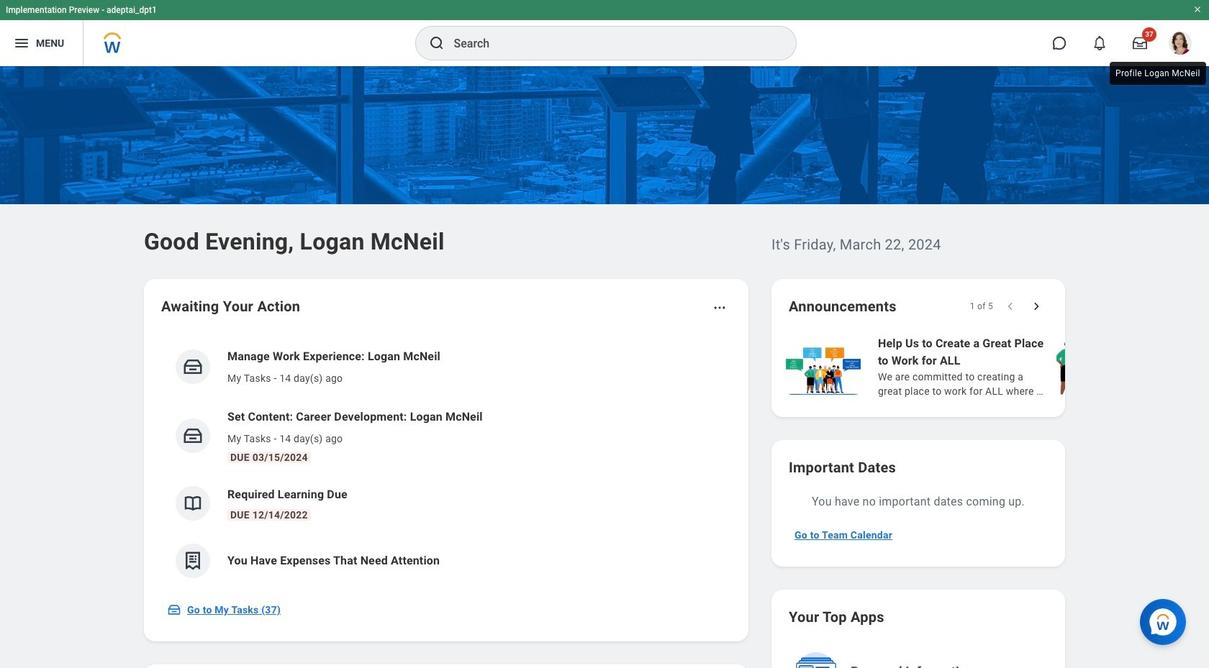 Task type: vqa. For each thing, say whether or not it's contained in the screenshot.
tooltip
yes



Task type: locate. For each thing, give the bounding box(es) containing it.
justify image
[[13, 35, 30, 52]]

inbox image
[[182, 425, 204, 447], [167, 603, 181, 618]]

profile logan mcneil image
[[1169, 32, 1192, 58]]

notifications large image
[[1093, 36, 1107, 50]]

status
[[970, 301, 994, 312]]

tooltip
[[1107, 59, 1209, 88]]

main content
[[0, 66, 1209, 669]]

related actions image
[[713, 301, 727, 315]]

0 horizontal spatial list
[[161, 337, 731, 590]]

inbox large image
[[1133, 36, 1148, 50]]

1 vertical spatial inbox image
[[167, 603, 181, 618]]

chevron left small image
[[1004, 299, 1018, 314]]

banner
[[0, 0, 1209, 66]]

book open image
[[182, 493, 204, 515]]

0 vertical spatial inbox image
[[182, 425, 204, 447]]

inbox image
[[182, 356, 204, 378]]

list
[[783, 334, 1209, 400], [161, 337, 731, 590]]



Task type: describe. For each thing, give the bounding box(es) containing it.
Search Workday  search field
[[454, 27, 766, 59]]

1 horizontal spatial inbox image
[[182, 425, 204, 447]]

search image
[[428, 35, 445, 52]]

0 horizontal spatial inbox image
[[167, 603, 181, 618]]

close environment banner image
[[1194, 5, 1202, 14]]

1 horizontal spatial list
[[783, 334, 1209, 400]]

chevron right small image
[[1030, 299, 1044, 314]]

dashboard expenses image
[[182, 551, 204, 572]]



